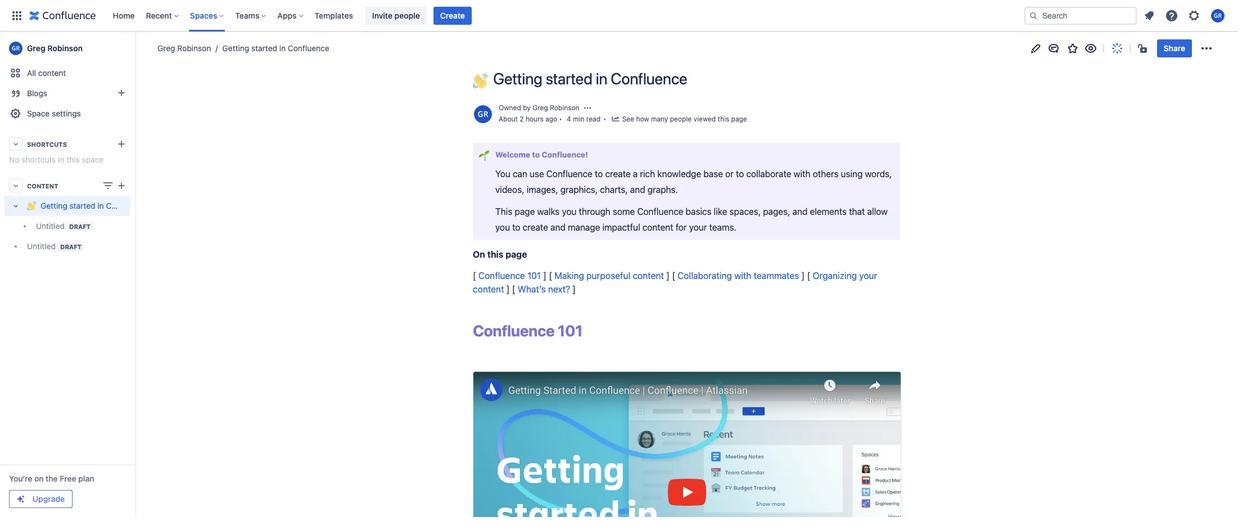 Task type: vqa. For each thing, say whether or not it's contained in the screenshot.
Untitled DRAFT
yes



Task type: locate. For each thing, give the bounding box(es) containing it.
confluence down what's on the left bottom of the page
[[473, 321, 555, 340]]

confluence 101 link
[[479, 271, 541, 281]]

content left for
[[643, 222, 674, 232]]

draft
[[69, 223, 91, 230], [60, 243, 82, 250]]

create up charts,
[[606, 169, 631, 179]]

this right viewed
[[718, 115, 730, 123]]

collaborating with teammates link
[[678, 271, 800, 281]]

home link
[[109, 6, 138, 24]]

content inside the this page walks you through some confluence basics like spaces, pages, and elements that allow you to create and manage impactful content for your teams.
[[643, 222, 674, 232]]

2 vertical spatial started
[[69, 201, 95, 211]]

1 horizontal spatial 101
[[558, 321, 583, 340]]

people right invite
[[395, 10, 420, 20]]

getting started in confluence up manage page ownership icon on the left
[[493, 69, 688, 88]]

Search field
[[1025, 6, 1138, 24]]

you're on the free plan
[[9, 474, 94, 483]]

confluence inside you can use confluence to create a rich knowledge base or to collaborate with others using words, videos, images, graphics, charts, and graphs.
[[547, 169, 593, 179]]

] up "what's next?" link
[[544, 271, 547, 281]]

recent button
[[143, 6, 183, 24]]

1 horizontal spatial with
[[794, 169, 811, 179]]

1 vertical spatial page
[[515, 207, 535, 217]]

tree containing getting started in confluence
[[5, 196, 148, 257]]

content
[[27, 182, 58, 189]]

started inside tree
[[69, 201, 95, 211]]

0 horizontal spatial getting
[[41, 201, 67, 211]]

ago
[[546, 115, 558, 123]]

] left collaborating
[[667, 271, 670, 281]]

1 vertical spatial started
[[546, 69, 593, 88]]

copy image for welcome to confluence!
[[587, 150, 596, 159]]

0 vertical spatial people
[[395, 10, 420, 20]]

in down shortcuts dropdown button
[[58, 155, 64, 164]]

0 vertical spatial you
[[562, 207, 577, 217]]

in inside tree
[[98, 201, 104, 211]]

using
[[841, 169, 863, 179]]

pages,
[[764, 207, 791, 217]]

the
[[46, 474, 58, 483]]

0 vertical spatial this
[[718, 115, 730, 123]]

you
[[562, 207, 577, 217], [496, 222, 510, 232]]

collaborate
[[747, 169, 792, 179]]

1 horizontal spatial people
[[671, 115, 692, 123]]

greg robinson up all content
[[27, 43, 83, 53]]

you right walks on the left of page
[[562, 207, 577, 217]]

create down walks on the left of page
[[523, 222, 548, 232]]

to up charts,
[[595, 169, 603, 179]]

making
[[555, 271, 585, 281]]

upgrade button
[[10, 491, 72, 508]]

0 vertical spatial and
[[631, 184, 646, 195]]

copy image for confluence 101
[[582, 324, 595, 338]]

started down teams dropdown button
[[251, 43, 277, 53]]

2 horizontal spatial getting
[[493, 69, 543, 88]]

getting inside tree
[[41, 201, 67, 211]]

0 horizontal spatial greg robinson
[[27, 43, 83, 53]]

1 horizontal spatial getting
[[222, 43, 249, 53]]

create
[[606, 169, 631, 179], [523, 222, 548, 232]]

page inside the this page walks you through some confluence basics like spaces, pages, and elements that allow you to create and manage impactful content for your teams.
[[515, 207, 535, 217]]

2 horizontal spatial getting started in confluence
[[493, 69, 688, 88]]

confluence down apps popup button in the left top of the page
[[288, 43, 330, 53]]

confluence down graphs.
[[638, 207, 684, 217]]

for
[[676, 222, 687, 232]]

your right the organizing
[[860, 271, 878, 281]]

create link
[[434, 6, 472, 24]]

templates
[[315, 10, 353, 20]]

] down confluence 101 link
[[507, 284, 510, 294]]

101
[[528, 271, 541, 281], [558, 321, 583, 340]]

upgrade
[[33, 494, 65, 504]]

getting started in confluence link
[[211, 43, 330, 54], [5, 196, 148, 216]]

0 vertical spatial your
[[690, 222, 707, 232]]

owned
[[499, 103, 521, 112]]

and right pages,
[[793, 207, 808, 217]]

0 vertical spatial page
[[732, 115, 748, 123]]

robinson up all content link
[[47, 43, 83, 53]]

0 vertical spatial 101
[[528, 271, 541, 281]]

greg inside space element
[[27, 43, 45, 53]]

notification icon image
[[1143, 9, 1157, 22]]

what's next? link
[[518, 284, 571, 294]]

banner
[[0, 0, 1239, 32]]

2 horizontal spatial robinson
[[550, 103, 580, 112]]

next?
[[549, 284, 571, 294]]

in down apps
[[280, 43, 286, 53]]

this down shortcuts dropdown button
[[67, 155, 80, 164]]

confluence down create a page image
[[106, 201, 148, 211]]

greg robinson link down "spaces"
[[158, 43, 211, 54]]

to up use
[[532, 150, 540, 159]]

1 horizontal spatial this
[[488, 249, 504, 259]]

allow
[[868, 207, 888, 217]]

tree
[[5, 196, 148, 257]]

getting up owned
[[493, 69, 543, 88]]

impactful
[[603, 222, 641, 232]]

1 horizontal spatial create
[[606, 169, 631, 179]]

greg up the all
[[27, 43, 45, 53]]

can
[[513, 169, 528, 179]]

page right this
[[515, 207, 535, 217]]

0 vertical spatial getting
[[222, 43, 249, 53]]

min
[[573, 115, 585, 123]]

your down basics
[[690, 222, 707, 232]]

confluence inside the this page walks you through some confluence basics like spaces, pages, and elements that allow you to create and manage impactful content for your teams.
[[638, 207, 684, 217]]

recent
[[146, 10, 172, 20]]

videos,
[[496, 184, 525, 195]]

share
[[1165, 43, 1186, 53]]

viewed
[[694, 115, 716, 123]]

tree item containing getting started in confluence
[[5, 196, 148, 236]]

page right viewed
[[732, 115, 748, 123]]

to
[[532, 150, 540, 159], [595, 169, 603, 179], [736, 169, 745, 179], [513, 222, 521, 232]]

change view image
[[101, 179, 115, 192]]

organizing
[[813, 271, 858, 281]]

2 horizontal spatial greg
[[533, 103, 548, 112]]

[ confluence 101 ] [ making purposeful content ] [ collaborating with teammates ] [
[[473, 271, 813, 281]]

copy image
[[587, 150, 596, 159], [582, 324, 595, 338]]

see how many people viewed this page button
[[611, 114, 748, 125]]

and
[[631, 184, 646, 195], [793, 207, 808, 217], [551, 222, 566, 232]]

0 vertical spatial create
[[606, 169, 631, 179]]

0 horizontal spatial robinson
[[47, 43, 83, 53]]

greg robinson link up ago
[[533, 103, 580, 112]]

quick summary image
[[1111, 42, 1125, 55]]

1 vertical spatial this
[[67, 155, 80, 164]]

invite
[[372, 10, 393, 20]]

page up confluence 101 link
[[506, 249, 527, 259]]

confluence
[[288, 43, 330, 53], [611, 69, 688, 88], [547, 169, 593, 179], [106, 201, 148, 211], [638, 207, 684, 217], [479, 271, 525, 281], [473, 321, 555, 340]]

greg up hours
[[533, 103, 548, 112]]

settings
[[52, 109, 81, 118]]

your inside "organizing your content"
[[860, 271, 878, 281]]

1 vertical spatial getting started in confluence
[[493, 69, 688, 88]]

tree inside space element
[[5, 196, 148, 257]]

see
[[623, 115, 635, 123]]

getting started in confluence link down change view icon
[[5, 196, 148, 216]]

confluence 101
[[473, 321, 583, 340]]

2
[[520, 115, 524, 123]]

in
[[280, 43, 286, 53], [596, 69, 608, 88], [58, 155, 64, 164], [98, 201, 104, 211]]

started
[[251, 43, 277, 53], [546, 69, 593, 88], [69, 201, 95, 211]]

0 horizontal spatial 101
[[528, 271, 541, 281]]

robinson down "spaces"
[[177, 43, 211, 53]]

0 horizontal spatial people
[[395, 10, 420, 20]]

content inside space element
[[38, 68, 66, 78]]

and down walks on the left of page
[[551, 222, 566, 232]]

greg robinson link
[[5, 37, 131, 60], [158, 43, 211, 54], [533, 103, 580, 112]]

101 down next? at the left bottom
[[558, 321, 583, 340]]

untitled
[[36, 221, 65, 231], [27, 241, 56, 251]]

0 horizontal spatial this
[[67, 155, 80, 164]]

people right many
[[671, 115, 692, 123]]

0 vertical spatial untitled draft
[[36, 221, 91, 231]]

create inside you can use confluence to create a rich knowledge base or to collaborate with others using words, videos, images, graphics, charts, and graphs.
[[606, 169, 631, 179]]

with
[[794, 169, 811, 179], [735, 271, 752, 281]]

organizing your content link
[[473, 271, 880, 294]]

and down a
[[631, 184, 646, 195]]

confluence down the on this page
[[479, 271, 525, 281]]

content right the all
[[38, 68, 66, 78]]

getting started in confluence link down apps
[[211, 43, 330, 54]]

2 horizontal spatial and
[[793, 207, 808, 217]]

getting down content
[[41, 201, 67, 211]]

0 vertical spatial with
[[794, 169, 811, 179]]

share button
[[1158, 39, 1193, 57]]

] down the making
[[573, 284, 576, 294]]

settings icon image
[[1188, 9, 1202, 22]]

confluence image
[[29, 9, 96, 22], [29, 9, 96, 22]]

robinson up 4
[[550, 103, 580, 112]]

with left others
[[794, 169, 811, 179]]

0 horizontal spatial getting started in confluence link
[[5, 196, 148, 216]]

greg robinson down "spaces"
[[158, 43, 211, 53]]

robinson
[[47, 43, 83, 53], [177, 43, 211, 53], [550, 103, 580, 112]]

greg right collapse sidebar image
[[158, 43, 175, 53]]

content right purposeful
[[633, 271, 664, 281]]

:wave: image
[[473, 73, 488, 88], [473, 73, 488, 88]]

1 horizontal spatial greg robinson link
[[158, 43, 211, 54]]

0 vertical spatial copy image
[[587, 150, 596, 159]]

confluence up graphics,
[[547, 169, 593, 179]]

people
[[395, 10, 420, 20], [671, 115, 692, 123]]

1 horizontal spatial getting started in confluence
[[222, 43, 330, 53]]

welcome
[[496, 150, 531, 159]]

others
[[813, 169, 839, 179]]

1 vertical spatial you
[[496, 222, 510, 232]]

organizing your content
[[473, 271, 880, 294]]

spaces,
[[730, 207, 761, 217]]

blogs
[[27, 88, 47, 98]]

1 vertical spatial people
[[671, 115, 692, 123]]

1 horizontal spatial your
[[860, 271, 878, 281]]

0 vertical spatial getting started in confluence link
[[211, 43, 330, 54]]

people inside see how many people viewed this page button
[[671, 115, 692, 123]]

words,
[[866, 169, 893, 179]]

getting started in confluence down apps
[[222, 43, 330, 53]]

started down content dropdown button
[[69, 201, 95, 211]]

that
[[850, 207, 866, 217]]

in down change view icon
[[98, 201, 104, 211]]

1 vertical spatial your
[[860, 271, 878, 281]]

getting started in confluence down change view icon
[[41, 201, 148, 211]]

2 horizontal spatial this
[[718, 115, 730, 123]]

started up manage page ownership icon on the left
[[546, 69, 593, 88]]

101 up what's on the left bottom of the page
[[528, 271, 541, 281]]

2 vertical spatial getting
[[41, 201, 67, 211]]

0 vertical spatial started
[[251, 43, 277, 53]]

0 horizontal spatial started
[[69, 201, 95, 211]]

0 horizontal spatial and
[[551, 222, 566, 232]]

global element
[[7, 0, 1023, 31]]

1 vertical spatial with
[[735, 271, 752, 281]]

2 vertical spatial this
[[488, 249, 504, 259]]

to inside the this page walks you through some confluence basics like spaces, pages, and elements that allow you to create and manage impactful content for your teams.
[[513, 222, 521, 232]]

with left "teammates" at right bottom
[[735, 271, 752, 281]]

1 horizontal spatial and
[[631, 184, 646, 195]]

to down this
[[513, 222, 521, 232]]

1 greg robinson from the left
[[27, 43, 83, 53]]

base
[[704, 169, 724, 179]]

page inside button
[[732, 115, 748, 123]]

content down confluence 101 link
[[473, 284, 504, 294]]

1 vertical spatial copy image
[[582, 324, 595, 338]]

invite people
[[372, 10, 420, 20]]

no
[[9, 155, 19, 164]]

spaces
[[190, 10, 217, 20]]

1 horizontal spatial greg robinson
[[158, 43, 211, 53]]

create inside the this page walks you through some confluence basics like spaces, pages, and elements that allow you to create and manage impactful content for your teams.
[[523, 222, 548, 232]]

confluence!
[[542, 150, 588, 159]]

graphs.
[[648, 184, 678, 195]]

premium image
[[16, 495, 25, 504]]

tree item
[[5, 196, 148, 236]]

tree item inside space element
[[5, 196, 148, 236]]

0 horizontal spatial greg
[[27, 43, 45, 53]]

you can use confluence to create a rich knowledge base or to collaborate with others using words, videos, images, graphics, charts, and graphs.
[[496, 169, 895, 195]]

this
[[496, 207, 513, 217]]

on
[[473, 249, 485, 259]]

more actions image
[[1201, 42, 1214, 55]]

people inside invite people button
[[395, 10, 420, 20]]

2 vertical spatial getting started in confluence
[[41, 201, 148, 211]]

space element
[[0, 32, 148, 517]]

all content link
[[5, 63, 131, 83]]

0 horizontal spatial create
[[523, 222, 548, 232]]

1 horizontal spatial you
[[562, 207, 577, 217]]

getting down teams
[[222, 43, 249, 53]]

create a blog image
[[115, 86, 128, 100]]

basics
[[686, 207, 712, 217]]

use
[[530, 169, 544, 179]]

0 horizontal spatial getting started in confluence
[[41, 201, 148, 211]]

this right the on
[[488, 249, 504, 259]]

walks
[[538, 207, 560, 217]]

greg
[[27, 43, 45, 53], [158, 43, 175, 53], [533, 103, 548, 112]]

0 horizontal spatial your
[[690, 222, 707, 232]]

help icon image
[[1166, 9, 1179, 22]]

you down this
[[496, 222, 510, 232]]

2 horizontal spatial started
[[546, 69, 593, 88]]

1 vertical spatial create
[[523, 222, 548, 232]]

greg robinson link up all content link
[[5, 37, 131, 60]]



Task type: describe. For each thing, give the bounding box(es) containing it.
in up read
[[596, 69, 608, 88]]

space settings link
[[5, 104, 131, 124]]

0 vertical spatial draft
[[69, 223, 91, 230]]

1 vertical spatial draft
[[60, 243, 82, 250]]

about
[[499, 115, 518, 123]]

add shortcut image
[[115, 137, 128, 151]]

your profile and preferences image
[[1212, 9, 1225, 22]]

4 min read
[[567, 115, 601, 123]]

start watching image
[[1085, 42, 1098, 55]]

2 vertical spatial and
[[551, 222, 566, 232]]

create a page image
[[115, 179, 128, 192]]

create
[[440, 10, 465, 20]]

0 vertical spatial getting started in confluence
[[222, 43, 330, 53]]

space
[[82, 155, 104, 164]]

content button
[[5, 176, 131, 196]]

on this page
[[473, 249, 527, 259]]

what's
[[518, 284, 546, 294]]

making purposeful content link
[[555, 271, 664, 281]]

manage page ownership image
[[583, 104, 592, 113]]

images,
[[527, 184, 558, 195]]

2 vertical spatial page
[[506, 249, 527, 259]]

knowledge
[[658, 169, 702, 179]]

apps
[[278, 10, 297, 20]]

blogs link
[[5, 83, 131, 104]]

a
[[633, 169, 638, 179]]

space settings
[[27, 109, 81, 118]]

graphics,
[[561, 184, 598, 195]]

[ up "what's next?" link
[[549, 271, 553, 281]]

many
[[652, 115, 669, 123]]

this page walks you through some confluence basics like spaces, pages, and elements that allow you to create and manage impactful content for your teams.
[[496, 207, 891, 232]]

robinson inside space element
[[47, 43, 83, 53]]

all
[[27, 68, 36, 78]]

your inside the this page walks you through some confluence basics like spaces, pages, and elements that allow you to create and manage impactful content for your teams.
[[690, 222, 707, 232]]

purposeful
[[587, 271, 631, 281]]

🌱
[[479, 150, 490, 160]]

no restrictions image
[[1138, 42, 1151, 55]]

1 vertical spatial and
[[793, 207, 808, 217]]

0 horizontal spatial greg robinson link
[[5, 37, 131, 60]]

all content
[[27, 68, 66, 78]]

1 horizontal spatial greg
[[158, 43, 175, 53]]

confluence inside space element
[[106, 201, 148, 211]]

content inside "organizing your content"
[[473, 284, 504, 294]]

elements
[[810, 207, 847, 217]]

search image
[[1030, 11, 1039, 20]]

greg robinson inside space element
[[27, 43, 83, 53]]

free
[[60, 474, 76, 483]]

appswitcher icon image
[[10, 9, 24, 22]]

1 vertical spatial getting
[[493, 69, 543, 88]]

spaces button
[[187, 6, 229, 24]]

read
[[587, 115, 601, 123]]

about 2 hours ago
[[499, 115, 558, 123]]

no shortcuts in this space
[[9, 155, 104, 164]]

manage
[[568, 222, 601, 232]]

] right "teammates" at right bottom
[[802, 271, 805, 281]]

teams.
[[710, 222, 737, 232]]

collapse sidebar image
[[123, 37, 147, 60]]

apps button
[[274, 6, 308, 24]]

shortcuts
[[21, 155, 56, 164]]

you
[[496, 169, 511, 179]]

invite people button
[[366, 6, 427, 24]]

through
[[579, 207, 611, 217]]

1 vertical spatial untitled draft
[[27, 241, 82, 251]]

space
[[27, 109, 50, 118]]

by
[[523, 103, 531, 112]]

1 horizontal spatial started
[[251, 43, 277, 53]]

2 greg robinson from the left
[[158, 43, 211, 53]]

[ down confluence 101 link
[[512, 284, 516, 294]]

1 vertical spatial getting started in confluence link
[[5, 196, 148, 216]]

this inside space element
[[67, 155, 80, 164]]

hours
[[526, 115, 544, 123]]

collaborating
[[678, 271, 733, 281]]

like
[[714, 207, 728, 217]]

to right or
[[736, 169, 745, 179]]

see how many people viewed this page
[[623, 115, 748, 123]]

1 horizontal spatial robinson
[[177, 43, 211, 53]]

[ down the on
[[473, 271, 476, 281]]

1 vertical spatial untitled
[[27, 241, 56, 251]]

some
[[613, 207, 635, 217]]

confluence up how
[[611, 69, 688, 88]]

star image
[[1067, 42, 1080, 55]]

0 vertical spatial untitled
[[36, 221, 65, 231]]

2 horizontal spatial greg robinson link
[[533, 103, 580, 112]]

[ left collaborating
[[672, 271, 676, 281]]

and inside you can use confluence to create a rich knowledge base or to collaborate with others using words, videos, images, graphics, charts, and graphs.
[[631, 184, 646, 195]]

0 horizontal spatial with
[[735, 271, 752, 281]]

teammates
[[754, 271, 800, 281]]

1 vertical spatial 101
[[558, 321, 583, 340]]

] [ what's next? ]
[[504, 284, 576, 294]]

templates link
[[311, 6, 357, 24]]

teams button
[[232, 6, 271, 24]]

getting started in confluence inside tree
[[41, 201, 148, 211]]

shortcuts
[[27, 140, 67, 148]]

this inside button
[[718, 115, 730, 123]]

[ left the organizing
[[808, 271, 811, 281]]

you're
[[9, 474, 32, 483]]

charts,
[[600, 184, 628, 195]]

edit this page image
[[1029, 42, 1043, 55]]

banner containing home
[[0, 0, 1239, 32]]

rich
[[640, 169, 656, 179]]

teams
[[235, 10, 260, 20]]

on
[[34, 474, 44, 483]]

plan
[[78, 474, 94, 483]]

0 horizontal spatial you
[[496, 222, 510, 232]]

4
[[567, 115, 571, 123]]

1 horizontal spatial getting started in confluence link
[[211, 43, 330, 54]]

greg robinson image
[[474, 105, 492, 123]]

or
[[726, 169, 734, 179]]

with inside you can use confluence to create a rich knowledge base or to collaborate with others using words, videos, images, graphics, charts, and graphs.
[[794, 169, 811, 179]]

home
[[113, 10, 135, 20]]



